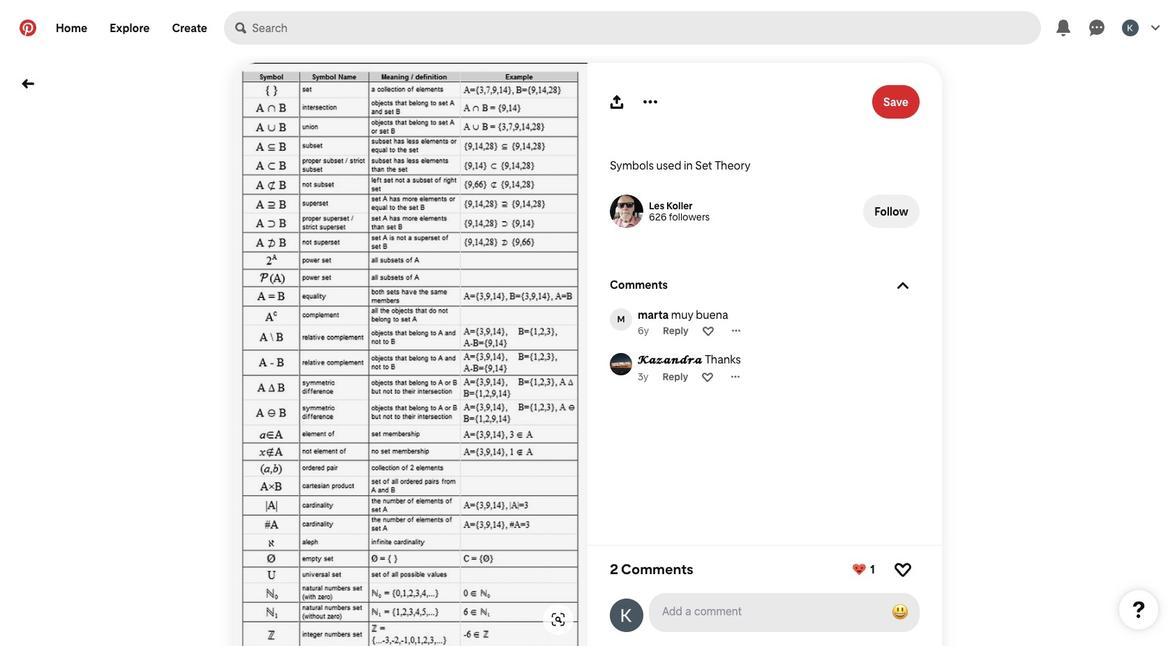 Task type: locate. For each thing, give the bounding box(es) containing it.
reply button
[[663, 325, 689, 336], [663, 371, 688, 382]]

reply button for marta
[[663, 325, 689, 336]]

1 vertical spatial reply
[[663, 371, 688, 382]]

kendallparks02 image
[[610, 599, 643, 632]]

0 vertical spatial react image
[[703, 325, 714, 336]]

comments
[[610, 278, 668, 292], [621, 561, 694, 578]]

2
[[610, 561, 618, 578]]

Add a comment field
[[663, 605, 875, 618]]

comments right the 2
[[621, 561, 694, 578]]

click to shop image
[[551, 613, 565, 627]]

1 vertical spatial comments
[[621, 561, 694, 578]]

𝓚𝓪𝔃𝓪𝓷𝓭𝓻𝓪 image
[[610, 353, 632, 375]]

0 vertical spatial reply button
[[663, 325, 689, 336]]

expand icon image
[[897, 279, 909, 291]]

𝓚𝓪𝔃𝓪𝓷𝓭𝓻𝓪 thanks
[[638, 353, 741, 366]]

buena
[[696, 308, 728, 322]]

3y
[[638, 371, 649, 382]]

1 react image from the top
[[703, 325, 714, 336]]

reply button down muy
[[663, 325, 689, 336]]

1 vertical spatial react image
[[702, 371, 713, 382]]

react image for muy
[[703, 325, 714, 336]]

marta
[[638, 308, 669, 322]]

reply
[[663, 325, 689, 336], [663, 371, 688, 382]]

follow button
[[863, 195, 920, 228]]

les koller 626 followers
[[649, 200, 710, 223]]

react image down buena
[[703, 325, 714, 336]]

explore link
[[99, 11, 161, 45]]

comments up marta link
[[610, 278, 668, 292]]

reply button down 𝓚𝓪𝔃𝓪𝓷𝓭𝓻𝓪 link
[[663, 371, 688, 382]]

in
[[684, 159, 693, 172]]

muy
[[671, 308, 693, 322]]

home link
[[45, 11, 99, 45]]

reply down 𝓚𝓪𝔃𝓪𝓷𝓭𝓻𝓪 link
[[663, 371, 688, 382]]

𝓚𝓪𝔃𝓪𝓷𝓭𝓻𝓪 link
[[638, 353, 702, 368]]

reaction image
[[895, 561, 911, 578]]

😃 button
[[650, 595, 918, 631], [886, 599, 914, 627]]

explore
[[110, 21, 150, 35]]

1 vertical spatial reply button
[[663, 371, 688, 382]]

1
[[870, 563, 875, 576]]

2 react image from the top
[[702, 371, 713, 382]]

reply down muy
[[663, 325, 689, 336]]

set
[[695, 159, 712, 172]]

react image
[[703, 325, 714, 336], [702, 371, 713, 382]]

react image down thanks
[[702, 371, 713, 382]]

0 vertical spatial reply
[[663, 325, 689, 336]]



Task type: vqa. For each thing, say whether or not it's contained in the screenshot.
Follow "button"
yes



Task type: describe. For each thing, give the bounding box(es) containing it.
les
[[649, 200, 664, 211]]

save button
[[872, 85, 920, 119]]

followers
[[669, 211, 710, 223]]

koller
[[666, 200, 693, 211]]

create link
[[161, 11, 219, 45]]

symbols
[[610, 159, 654, 172]]

marta muy buena
[[638, 308, 728, 322]]

reply button for 𝓚𝓪𝔃𝓪𝓷𝓭𝓻𝓪
[[663, 371, 688, 382]]

marta image
[[610, 308, 632, 331]]

626
[[649, 211, 667, 223]]

😃
[[892, 602, 909, 622]]

marta link
[[638, 308, 669, 322]]

react image for thanks
[[702, 371, 713, 382]]

follow
[[875, 205, 909, 218]]

les koller avatar link image
[[610, 195, 643, 228]]

search icon image
[[235, 22, 246, 33]]

kendall parks image
[[1122, 20, 1139, 36]]

reply for muy buena
[[663, 325, 689, 336]]

comments button
[[610, 278, 920, 292]]

theory
[[715, 159, 751, 172]]

𝓚𝓪𝔃𝓪𝓷𝓭𝓻𝓪
[[638, 353, 702, 366]]

thanks
[[705, 353, 741, 366]]

Search text field
[[252, 11, 1041, 45]]

6y
[[638, 325, 649, 336]]

home
[[56, 21, 87, 35]]

2 comments
[[610, 561, 694, 578]]

reply for thanks
[[663, 371, 688, 382]]

les koller link
[[649, 200, 693, 211]]

symbols used in set theory
[[610, 159, 751, 172]]

create
[[172, 21, 207, 35]]

save
[[883, 95, 909, 109]]

0 vertical spatial comments
[[610, 278, 668, 292]]

used
[[656, 159, 681, 172]]



